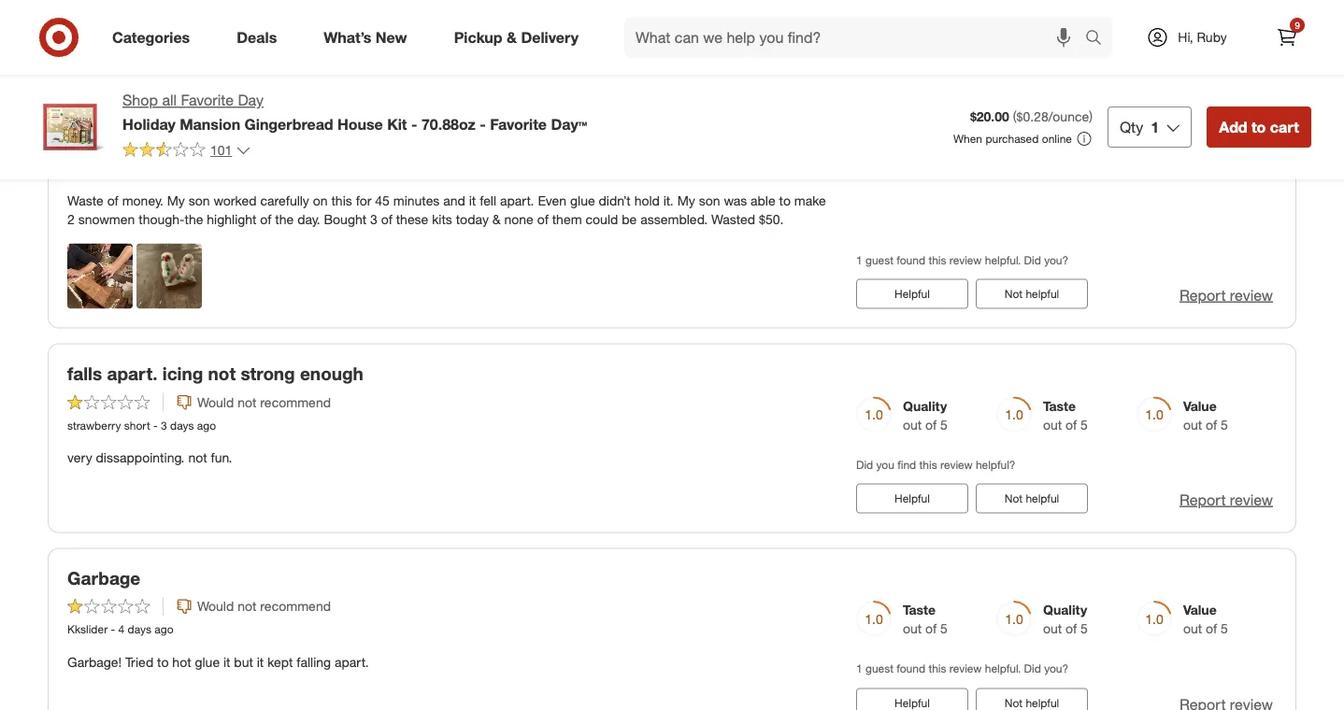 Task type: locate. For each thing, give the bounding box(es) containing it.
this
[[331, 192, 352, 209], [929, 253, 947, 267], [920, 458, 938, 472], [929, 662, 947, 676]]

snowmen
[[78, 211, 135, 227]]

1 horizontal spatial taste out of 5
[[1044, 398, 1088, 433]]

0 vertical spatial apart.
[[500, 192, 534, 209]]

2 horizontal spatial to
[[1252, 118, 1267, 136]]

not helpful for falls apart. icing not strong enough
[[1005, 492, 1060, 506]]

not up 'but'
[[238, 599, 257, 615]]

0 vertical spatial 3
[[370, 211, 378, 227]]

apart. right falls
[[107, 363, 158, 385]]

&
[[507, 28, 517, 46], [493, 211, 501, 227]]

value for falls apart. icing not strong enough
[[1184, 398, 1217, 414]]

0 horizontal spatial 3
[[161, 418, 167, 432]]

1 vertical spatial apart.
[[107, 363, 158, 385]]

1 value from the top
[[1184, 141, 1217, 157]]

shop
[[123, 91, 158, 109]]

not for garbage
[[238, 599, 257, 615]]

1 vertical spatial report
[[1180, 286, 1226, 304]]

1 for garbage
[[857, 662, 863, 676]]

would down the 'falls apart. icing not strong enough'
[[197, 394, 234, 410]]

mansion
[[180, 115, 240, 133]]

2 guest from the top
[[866, 662, 894, 676]]

0 vertical spatial to
[[1252, 118, 1267, 136]]

helpful. for waste of money
[[985, 253, 1021, 267]]

2 would from the top
[[197, 394, 234, 410]]

0 horizontal spatial &
[[493, 211, 501, 227]]

it right 'but'
[[257, 654, 264, 670]]

1 vertical spatial quality out of 5
[[1044, 602, 1088, 637]]

1 waste from the top
[[67, 106, 119, 128]]

2 not helpful from the top
[[1005, 287, 1060, 301]]

0 horizontal spatial days
[[128, 623, 151, 637]]

day.
[[298, 211, 320, 227]]

would not recommend down gingerbread
[[197, 137, 331, 153]]

not helpful
[[1005, 30, 1060, 44], [1005, 287, 1060, 301], [1005, 492, 1060, 506], [1005, 697, 1060, 711]]

money.
[[122, 192, 163, 209]]

1 guest found this review helpful. did you? for garbage
[[857, 662, 1069, 676]]

waste left shop on the left of page
[[67, 106, 119, 128]]

3 not from the top
[[1005, 492, 1023, 506]]

to inside 'button'
[[1252, 118, 1267, 136]]

quality
[[1044, 141, 1088, 157], [903, 398, 948, 414], [1044, 602, 1088, 619]]

1 horizontal spatial apart.
[[335, 654, 369, 670]]

1 helpful from the top
[[895, 287, 930, 301]]

would down mansion
[[197, 137, 234, 153]]

2 found from the top
[[897, 662, 926, 676]]

9
[[1295, 19, 1301, 31]]

recommend down strong
[[260, 394, 331, 410]]

not for garbage
[[1005, 697, 1023, 711]]

1 horizontal spatial favorite
[[490, 115, 547, 133]]

the
[[185, 211, 203, 227], [275, 211, 294, 227]]

0 vertical spatial helpful
[[895, 287, 930, 301]]

1 vertical spatial quality
[[903, 398, 948, 414]]

2 horizontal spatial apart.
[[500, 192, 534, 209]]

glue up them
[[570, 192, 595, 209]]

2 would not recommend from the top
[[197, 394, 331, 410]]

3 not helpful button from the top
[[976, 484, 1089, 514]]

falls
[[67, 363, 102, 385]]

my right it. at top
[[678, 192, 696, 209]]

found
[[897, 253, 926, 267], [897, 662, 926, 676]]

1 vertical spatial value out of 5
[[1184, 602, 1229, 637]]

1 vertical spatial days
[[128, 623, 151, 637]]

2 report review button from the top
[[1180, 285, 1274, 306]]

1 vertical spatial did
[[857, 458, 874, 472]]

2 report from the top
[[1180, 286, 1226, 304]]

0 horizontal spatial son
[[189, 192, 210, 209]]

1 horizontal spatial my
[[678, 192, 696, 209]]

4 helpful from the top
[[1026, 697, 1060, 711]]

not helpful button for falls apart. icing not strong enough
[[976, 484, 1089, 514]]

would
[[197, 137, 234, 153], [197, 394, 234, 410], [197, 599, 234, 615]]

did
[[1025, 253, 1042, 267], [857, 458, 874, 472], [1025, 662, 1042, 676]]

1 vertical spatial report review button
[[1180, 285, 1274, 306]]

3 helpful button from the top
[[857, 689, 969, 711]]

1 vertical spatial 3
[[161, 418, 167, 432]]

2 vertical spatial would
[[197, 599, 234, 615]]

0 vertical spatial helpful.
[[985, 253, 1021, 267]]

son left worked
[[189, 192, 210, 209]]

1 1 guest found this review helpful. did you? from the top
[[857, 253, 1069, 267]]

the left highlight
[[185, 211, 203, 227]]

2 helpful. from the top
[[985, 662, 1021, 676]]

all
[[162, 91, 177, 109]]

recommend up kept
[[260, 599, 331, 615]]

apart. right falling
[[335, 654, 369, 670]]

strong
[[241, 363, 295, 385]]

son
[[189, 192, 210, 209], [699, 192, 721, 209]]

9 link
[[1267, 17, 1308, 58]]

categories link
[[96, 17, 213, 58]]

could
[[586, 211, 618, 227]]

0 vertical spatial helpful button
[[857, 279, 969, 309]]

you? for garbage
[[1045, 662, 1069, 676]]

1 guest from the top
[[866, 253, 894, 267]]

2 vertical spatial would not recommend
[[197, 599, 331, 615]]

report for falls apart. icing not strong enough
[[1180, 491, 1226, 509]]

not left fun. at bottom left
[[188, 449, 207, 466]]

make
[[795, 192, 827, 209]]

0 horizontal spatial the
[[185, 211, 203, 227]]

bought
[[324, 211, 367, 227]]

1 vertical spatial report review
[[1180, 286, 1274, 304]]

0 vertical spatial found
[[897, 253, 926, 267]]

2 value out of 5 from the top
[[1184, 602, 1229, 637]]

report review button
[[1180, 28, 1274, 49], [1180, 285, 1274, 306], [1180, 490, 1274, 511]]

it.
[[664, 192, 674, 209]]

3 not helpful from the top
[[1005, 492, 1060, 506]]

1 found from the top
[[897, 253, 926, 267]]

helpful for garbage
[[1026, 697, 1060, 711]]

1 vertical spatial glue
[[195, 654, 220, 670]]

3 value from the top
[[1184, 602, 1217, 619]]

1 horizontal spatial the
[[275, 211, 294, 227]]

waste inside waste of money. my son worked carefully on this for 45 minutes and it fell apart. even glue didn't hold it. my son was able to make 2 snowmen though-the highlight of the day. bought 3 of these kits today & none of them could be assembled. wasted $50.
[[67, 192, 104, 209]]

0 vertical spatial report review button
[[1180, 28, 1274, 49]]

3 right short
[[161, 418, 167, 432]]

0 vertical spatial value out of 5
[[1184, 398, 1229, 433]]

not helpful button
[[976, 22, 1089, 52], [976, 279, 1089, 309], [976, 484, 1089, 514], [976, 689, 1089, 711]]

you?
[[1045, 253, 1069, 267], [1045, 662, 1069, 676]]

1 guest found this review helpful. did you? for waste of money
[[857, 253, 1069, 267]]

1 vertical spatial would
[[197, 394, 234, 410]]

0 vertical spatial taste
[[1044, 398, 1076, 414]]

3 down the '45' on the left of page
[[370, 211, 378, 227]]

report review
[[1180, 29, 1274, 47], [1180, 286, 1274, 304], [1180, 491, 1274, 509]]

you
[[877, 458, 895, 472]]

able
[[751, 192, 776, 209]]

waste up '2'
[[67, 192, 104, 209]]

1 you? from the top
[[1045, 253, 1069, 267]]

1 vertical spatial helpful.
[[985, 662, 1021, 676]]

0 horizontal spatial glue
[[195, 654, 220, 670]]

2 vertical spatial helpful button
[[857, 689, 969, 711]]

0 vertical spatial value
[[1184, 141, 1217, 157]]

1 recommend from the top
[[260, 137, 331, 153]]

waste
[[67, 106, 119, 128], [67, 192, 104, 209]]

1 horizontal spatial quality out of 5
[[1044, 602, 1088, 637]]

& down fell
[[493, 211, 501, 227]]

0 vertical spatial waste
[[67, 106, 119, 128]]

this inside waste of money. my son worked carefully on this for 45 minutes and it fell apart. even glue didn't hold it. my son was able to make 2 snowmen though-the highlight of the day. bought 3 of these kits today & none of them could be assembled. wasted $50.
[[331, 192, 352, 209]]

$20.00 ( $0.28 /ounce )
[[971, 109, 1093, 125]]

waste for waste of money. my son worked carefully on this for 45 minutes and it fell apart. even glue didn't hold it. my son was able to make 2 snowmen though-the highlight of the day. bought 3 of these kits today & none of them could be assembled. wasted $50.
[[67, 192, 104, 209]]

waste for waste of money
[[67, 106, 119, 128]]

0 vertical spatial report review
[[1180, 29, 1274, 47]]

1 vertical spatial helpful button
[[857, 484, 969, 514]]

& right pickup
[[507, 28, 517, 46]]

not
[[238, 137, 257, 153], [208, 363, 236, 385], [238, 394, 257, 410], [188, 449, 207, 466], [238, 599, 257, 615]]

2 helpful from the top
[[1026, 287, 1060, 301]]

2 vertical spatial helpful
[[895, 697, 930, 711]]

0 vertical spatial guest
[[866, 253, 894, 267]]

1 guest found this review helpful. did you?
[[857, 253, 1069, 267], [857, 662, 1069, 676]]

1 horizontal spatial son
[[699, 192, 721, 209]]

to
[[1252, 118, 1267, 136], [780, 192, 791, 209], [157, 654, 169, 670]]

recommend
[[260, 137, 331, 153], [260, 394, 331, 410], [260, 599, 331, 615]]

- right short
[[153, 418, 158, 432]]

search
[[1077, 30, 1122, 48]]

0 vertical spatial 1 guest found this review helpful. did you?
[[857, 253, 1069, 267]]

favorite left day™ in the top of the page
[[490, 115, 547, 133]]

0 horizontal spatial ago
[[155, 623, 173, 637]]

would not recommend up kept
[[197, 599, 331, 615]]

- right 'kit'
[[411, 115, 418, 133]]

report review for falls apart. icing not strong enough
[[1180, 491, 1274, 509]]

2 you? from the top
[[1045, 662, 1069, 676]]

0 vertical spatial did
[[1025, 253, 1042, 267]]

to right add
[[1252, 118, 1267, 136]]

3 recommend from the top
[[260, 599, 331, 615]]

2 vertical spatial recommend
[[260, 599, 331, 615]]

would not recommend down strong
[[197, 394, 331, 410]]

these
[[396, 211, 429, 227]]

not down strong
[[238, 394, 257, 410]]

1 vertical spatial 1 guest found this review helpful. did you?
[[857, 662, 1069, 676]]

not right icing
[[208, 363, 236, 385]]

it left 'but'
[[223, 654, 231, 670]]

short
[[124, 418, 150, 432]]

0 horizontal spatial my
[[167, 192, 185, 209]]

hi, ruby
[[1179, 29, 1228, 45]]

1 report review button from the top
[[1180, 28, 1274, 49]]

review
[[1231, 29, 1274, 47], [950, 253, 982, 267], [1231, 286, 1274, 304], [941, 458, 973, 472], [1231, 491, 1274, 509], [950, 662, 982, 676]]

5
[[941, 416, 948, 433], [1081, 416, 1088, 433], [1221, 416, 1229, 433], [941, 621, 948, 637], [1081, 621, 1088, 637], [1221, 621, 1229, 637]]

not helpful for garbage
[[1005, 697, 1060, 711]]

2 the from the left
[[275, 211, 294, 227]]

0 vertical spatial &
[[507, 28, 517, 46]]

apart.
[[500, 192, 534, 209], [107, 363, 158, 385], [335, 654, 369, 670]]

days right short
[[170, 418, 194, 432]]

the down carefully
[[275, 211, 294, 227]]

categories
[[112, 28, 190, 46]]

3 helpful from the top
[[895, 697, 930, 711]]

0 vertical spatial glue
[[570, 192, 595, 209]]

recommend for money
[[260, 137, 331, 153]]

helpful
[[895, 287, 930, 301], [895, 492, 930, 506], [895, 697, 930, 711]]

value out of 5 for falls apart. icing not strong enough
[[1184, 398, 1229, 433]]

was
[[724, 192, 747, 209]]

be
[[622, 211, 637, 227]]

days right 4
[[128, 623, 151, 637]]

1 not from the top
[[1005, 30, 1023, 44]]

to right able
[[780, 192, 791, 209]]

of
[[124, 106, 141, 128], [107, 192, 119, 209], [260, 211, 272, 227], [381, 211, 393, 227], [537, 211, 549, 227], [926, 416, 937, 433], [1066, 416, 1078, 433], [1206, 416, 1218, 433], [926, 621, 937, 637], [1066, 621, 1078, 637], [1206, 621, 1218, 637]]

2 vertical spatial did
[[1025, 662, 1042, 676]]

3 report from the top
[[1180, 491, 1226, 509]]

not right "101"
[[238, 137, 257, 153]]

out
[[903, 416, 922, 433], [1044, 416, 1063, 433], [1184, 416, 1203, 433], [903, 621, 922, 637], [1044, 621, 1063, 637], [1184, 621, 1203, 637]]

guest review image 1 of 1, zoom in image
[[67, 0, 133, 52]]

2 helpful button from the top
[[857, 484, 969, 514]]

what's
[[324, 28, 372, 46]]

2 not from the top
[[1005, 287, 1023, 301]]

3 report review from the top
[[1180, 491, 1274, 509]]

1 report review from the top
[[1180, 29, 1274, 47]]

0 vertical spatial you?
[[1045, 253, 1069, 267]]

4 not helpful from the top
[[1005, 697, 1060, 711]]

value out of 5
[[1184, 398, 1229, 433], [1184, 602, 1229, 637]]

my
[[167, 192, 185, 209], [678, 192, 696, 209]]

helpful.
[[985, 253, 1021, 267], [985, 662, 1021, 676]]

1 value out of 5 from the top
[[1184, 398, 1229, 433]]

ago up hot
[[155, 623, 173, 637]]

2 vertical spatial value
[[1184, 602, 1217, 619]]

ago up fun. at bottom left
[[197, 418, 216, 432]]

1 horizontal spatial days
[[170, 418, 194, 432]]

them
[[552, 211, 582, 227]]

my up though-
[[167, 192, 185, 209]]

report review button for waste of money
[[1180, 285, 1274, 306]]

though-
[[139, 211, 185, 227]]

1 the from the left
[[185, 211, 203, 227]]

apart. up none
[[500, 192, 534, 209]]

report review button for falls apart. icing not strong enough
[[1180, 490, 1274, 511]]

glue
[[570, 192, 595, 209], [195, 654, 220, 670]]

1 horizontal spatial 3
[[370, 211, 378, 227]]

2 value from the top
[[1184, 398, 1217, 414]]

3
[[370, 211, 378, 227], [161, 418, 167, 432]]

101
[[210, 142, 232, 158]]

2 horizontal spatial it
[[469, 192, 476, 209]]

1 for waste of money
[[857, 253, 863, 267]]

helpful for money
[[895, 287, 930, 301]]

101 link
[[123, 141, 251, 163]]

1 vertical spatial &
[[493, 211, 501, 227]]

0 vertical spatial taste out of 5
[[1044, 398, 1088, 433]]

1 vertical spatial 1
[[857, 253, 863, 267]]

1 vertical spatial waste
[[67, 192, 104, 209]]

to left hot
[[157, 654, 169, 670]]

0 vertical spatial report
[[1180, 29, 1226, 47]]

recommend down gingerbread
[[260, 137, 331, 153]]

hot
[[172, 654, 191, 670]]

1 helpful button from the top
[[857, 279, 969, 309]]

quality out of 5
[[903, 398, 948, 433], [1044, 602, 1088, 637]]

1 vertical spatial recommend
[[260, 394, 331, 410]]

2 vertical spatial report review button
[[1180, 490, 1274, 511]]

guest review image 2 of 2, zoom in image
[[137, 244, 202, 309]]

not
[[1005, 30, 1023, 44], [1005, 287, 1023, 301], [1005, 492, 1023, 506], [1005, 697, 1023, 711]]

dissappointing.
[[96, 449, 185, 466]]

0 vertical spatial recommend
[[260, 137, 331, 153]]

0 horizontal spatial taste out of 5
[[903, 602, 948, 637]]

2 vertical spatial report
[[1180, 491, 1226, 509]]

0 vertical spatial 1
[[1151, 118, 1160, 136]]

3 report review button from the top
[[1180, 490, 1274, 511]]

1 horizontal spatial ago
[[197, 418, 216, 432]]

1 vertical spatial taste
[[903, 602, 936, 619]]

not for falls apart. icing not strong enough
[[238, 394, 257, 410]]

1 vertical spatial favorite
[[490, 115, 547, 133]]

1 helpful. from the top
[[985, 253, 1021, 267]]

did for waste of money
[[1025, 253, 1042, 267]]

1 my from the left
[[167, 192, 185, 209]]

it left fell
[[469, 192, 476, 209]]

add to cart button
[[1207, 107, 1312, 148]]

what's new link
[[308, 17, 431, 58]]

1 vertical spatial to
[[780, 192, 791, 209]]

1 vertical spatial would not recommend
[[197, 394, 331, 410]]

favorite up mansion
[[181, 91, 234, 109]]

2 report review from the top
[[1180, 286, 1274, 304]]

2 vertical spatial apart.
[[335, 654, 369, 670]]

1 horizontal spatial taste
[[1044, 398, 1076, 414]]

1 vertical spatial found
[[897, 662, 926, 676]]

son left was
[[699, 192, 721, 209]]

1 would from the top
[[197, 137, 234, 153]]

days
[[170, 418, 194, 432], [128, 623, 151, 637]]

shop all favorite day holiday mansion gingerbread house kit - 70.88oz - favorite day™
[[123, 91, 587, 133]]

find
[[898, 458, 917, 472]]

glue right hot
[[195, 654, 220, 670]]

not for waste of money
[[1005, 287, 1023, 301]]

0 vertical spatial favorite
[[181, 91, 234, 109]]

/ounce
[[1049, 109, 1090, 125]]

2 not helpful button from the top
[[976, 279, 1089, 309]]

would up garbage! tried to hot glue it but it kept falling apart. in the bottom left of the page
[[197, 599, 234, 615]]

1 vertical spatial taste out of 5
[[903, 602, 948, 637]]

2 helpful from the top
[[895, 492, 930, 506]]

1 vertical spatial you?
[[1045, 662, 1069, 676]]

falling
[[297, 654, 331, 670]]

1 would not recommend from the top
[[197, 137, 331, 153]]

1 vertical spatial value
[[1184, 398, 1217, 414]]

0 vertical spatial quality out of 5
[[903, 398, 948, 433]]

2 recommend from the top
[[260, 394, 331, 410]]

2 waste from the top
[[67, 192, 104, 209]]

2 1 guest found this review helpful. did you? from the top
[[857, 662, 1069, 676]]

1 vertical spatial guest
[[866, 662, 894, 676]]

& inside waste of money. my son worked carefully on this for 45 minutes and it fell apart. even glue didn't hold it. my son was able to make 2 snowmen though-the highlight of the day. bought 3 of these kits today & none of them could be assembled. wasted $50.
[[493, 211, 501, 227]]

4 not helpful button from the top
[[976, 689, 1089, 711]]

3 helpful from the top
[[1026, 492, 1060, 506]]

4 not from the top
[[1005, 697, 1023, 711]]

would not recommend for icing
[[197, 394, 331, 410]]

2 my from the left
[[678, 192, 696, 209]]

0 vertical spatial would not recommend
[[197, 137, 331, 153]]

0 horizontal spatial apart.
[[107, 363, 158, 385]]

0 vertical spatial would
[[197, 137, 234, 153]]

2 vertical spatial report review
[[1180, 491, 1274, 509]]



Task type: vqa. For each thing, say whether or not it's contained in the screenshot.
top Set
no



Task type: describe. For each thing, give the bounding box(es) containing it.
very dissappointing. not fun.
[[67, 449, 232, 466]]

What can we help you find? suggestions appear below search field
[[625, 17, 1090, 58]]

2 son from the left
[[699, 192, 721, 209]]

today
[[456, 211, 489, 227]]

waste of money
[[67, 106, 202, 128]]

carefully
[[260, 192, 309, 209]]

kit
[[387, 115, 407, 133]]

0 horizontal spatial it
[[223, 654, 231, 670]]

did you find this review helpful?
[[857, 458, 1016, 472]]

value out of 5 for garbage
[[1184, 602, 1229, 637]]

new
[[376, 28, 407, 46]]

money
[[145, 106, 202, 128]]

would for money
[[197, 137, 234, 153]]

- right 70.88oz
[[480, 115, 486, 133]]

none
[[505, 211, 534, 227]]

recommend for icing
[[260, 394, 331, 410]]

add
[[1220, 118, 1248, 136]]

helpful for falls apart. icing not strong enough
[[1026, 492, 1060, 506]]

report for waste of money
[[1180, 286, 1226, 304]]

pickup & delivery link
[[438, 17, 602, 58]]

1 horizontal spatial it
[[257, 654, 264, 670]]

found for garbage
[[897, 662, 926, 676]]

ruby
[[1197, 29, 1228, 45]]

1 son from the left
[[189, 192, 210, 209]]

3 would from the top
[[197, 599, 234, 615]]

not for waste of money
[[238, 137, 257, 153]]

cart
[[1271, 118, 1300, 136]]

45
[[375, 192, 390, 209]]

0 horizontal spatial taste
[[903, 602, 936, 619]]

not for falls apart. icing not strong enough
[[1005, 492, 1023, 506]]

this for falls apart. icing not strong enough
[[920, 458, 938, 472]]

very
[[67, 449, 92, 466]]

pickup & delivery
[[454, 28, 579, 46]]

kkslider - 4 days ago
[[67, 623, 173, 637]]

deals link
[[221, 17, 300, 58]]

gingerbread
[[245, 115, 333, 133]]

helpful button for icing
[[857, 484, 969, 514]]

pickup
[[454, 28, 503, 46]]

deals
[[237, 28, 277, 46]]

(
[[1013, 109, 1017, 125]]

would for icing
[[197, 394, 234, 410]]

worked
[[214, 192, 257, 209]]

fell
[[480, 192, 497, 209]]

$50.
[[759, 211, 784, 227]]

2
[[67, 211, 75, 227]]

helpful for icing
[[895, 492, 930, 506]]

but
[[234, 654, 253, 670]]

strawberry short - 3 days ago
[[67, 418, 216, 432]]

this for garbage
[[929, 662, 947, 676]]

tried
[[125, 654, 154, 670]]

found for waste of money
[[897, 253, 926, 267]]

did for garbage
[[1025, 662, 1042, 676]]

image of holiday mansion gingerbread house kit - 70.88oz - favorite day™ image
[[33, 90, 108, 165]]

kept
[[268, 654, 293, 670]]

highlight
[[207, 211, 257, 227]]

1 horizontal spatial &
[[507, 28, 517, 46]]

for
[[356, 192, 372, 209]]

4
[[118, 623, 125, 637]]

0 horizontal spatial favorite
[[181, 91, 234, 109]]

0 vertical spatial days
[[170, 418, 194, 432]]

fun.
[[211, 449, 232, 466]]

1 report from the top
[[1180, 29, 1226, 47]]

helpful. for garbage
[[985, 662, 1021, 676]]

and
[[443, 192, 466, 209]]

3 would not recommend from the top
[[197, 599, 331, 615]]

$20.00
[[971, 109, 1010, 125]]

2 vertical spatial quality
[[1044, 602, 1088, 619]]

this for waste of money
[[929, 253, 947, 267]]

helpful for waste of money
[[1026, 287, 1060, 301]]

holiday
[[123, 115, 176, 133]]

you? for waste of money
[[1045, 253, 1069, 267]]

0 vertical spatial ago
[[197, 418, 216, 432]]

$0.28
[[1017, 109, 1049, 125]]

0 horizontal spatial quality out of 5
[[903, 398, 948, 433]]

value for garbage
[[1184, 602, 1217, 619]]

on
[[313, 192, 328, 209]]

2 vertical spatial to
[[157, 654, 169, 670]]

qty
[[1120, 118, 1144, 136]]

70.88oz
[[422, 115, 476, 133]]

apart. inside waste of money. my son worked carefully on this for 45 minutes and it fell apart. even glue didn't hold it. my son was able to make 2 snowmen though-the highlight of the day. bought 3 of these kits today & none of them could be assembled. wasted $50.
[[500, 192, 534, 209]]

)
[[1090, 109, 1093, 125]]

1 helpful from the top
[[1026, 30, 1060, 44]]

- left 4
[[111, 623, 115, 637]]

guest for waste of money
[[866, 253, 894, 267]]

0 vertical spatial quality
[[1044, 141, 1088, 157]]

kkslider
[[67, 623, 108, 637]]

purchased
[[986, 132, 1039, 146]]

didn't
[[599, 192, 631, 209]]

hold
[[635, 192, 660, 209]]

3 inside waste of money. my son worked carefully on this for 45 minutes and it fell apart. even glue didn't hold it. my son was able to make 2 snowmen though-the highlight of the day. bought 3 of these kits today & none of them could be assembled. wasted $50.
[[370, 211, 378, 227]]

hi,
[[1179, 29, 1194, 45]]

qty 1
[[1120, 118, 1160, 136]]

not helpful for waste of money
[[1005, 287, 1060, 301]]

day
[[238, 91, 264, 109]]

wasted
[[712, 211, 756, 227]]

when
[[954, 132, 983, 146]]

guest for garbage
[[866, 662, 894, 676]]

day™
[[551, 115, 587, 133]]

1 not helpful from the top
[[1005, 30, 1060, 44]]

minutes
[[393, 192, 440, 209]]

when purchased online
[[954, 132, 1073, 146]]

online
[[1043, 132, 1073, 146]]

assembled.
[[641, 211, 708, 227]]

search button
[[1077, 17, 1122, 62]]

guest review image 1 of 2, zoom in image
[[67, 244, 133, 309]]

kits
[[432, 211, 452, 227]]

helpful?
[[976, 458, 1016, 472]]

enough
[[300, 363, 364, 385]]

glue inside waste of money. my son worked carefully on this for 45 minutes and it fell apart. even glue didn't hold it. my son was able to make 2 snowmen though-the highlight of the day. bought 3 of these kits today & none of them could be assembled. wasted $50.
[[570, 192, 595, 209]]

delivery
[[521, 28, 579, 46]]

it inside waste of money. my son worked carefully on this for 45 minutes and it fell apart. even glue didn't hold it. my son was able to make 2 snowmen though-the highlight of the day. bought 3 of these kits today & none of them could be assembled. wasted $50.
[[469, 192, 476, 209]]

not helpful button for waste of money
[[976, 279, 1089, 309]]

garbage! tried to hot glue it but it kept falling apart.
[[67, 654, 369, 670]]

not helpful button for garbage
[[976, 689, 1089, 711]]

add to cart
[[1220, 118, 1300, 136]]

strawberry
[[67, 418, 121, 432]]

to inside waste of money. my son worked carefully on this for 45 minutes and it fell apart. even glue didn't hold it. my son was able to make 2 snowmen though-the highlight of the day. bought 3 of these kits today & none of them could be assembled. wasted $50.
[[780, 192, 791, 209]]

helpful button for money
[[857, 279, 969, 309]]

house
[[338, 115, 383, 133]]

1 not helpful button from the top
[[976, 22, 1089, 52]]

icing
[[162, 363, 203, 385]]

falls apart. icing not strong enough
[[67, 363, 364, 385]]

would not recommend for money
[[197, 137, 331, 153]]

report review for waste of money
[[1180, 286, 1274, 304]]



